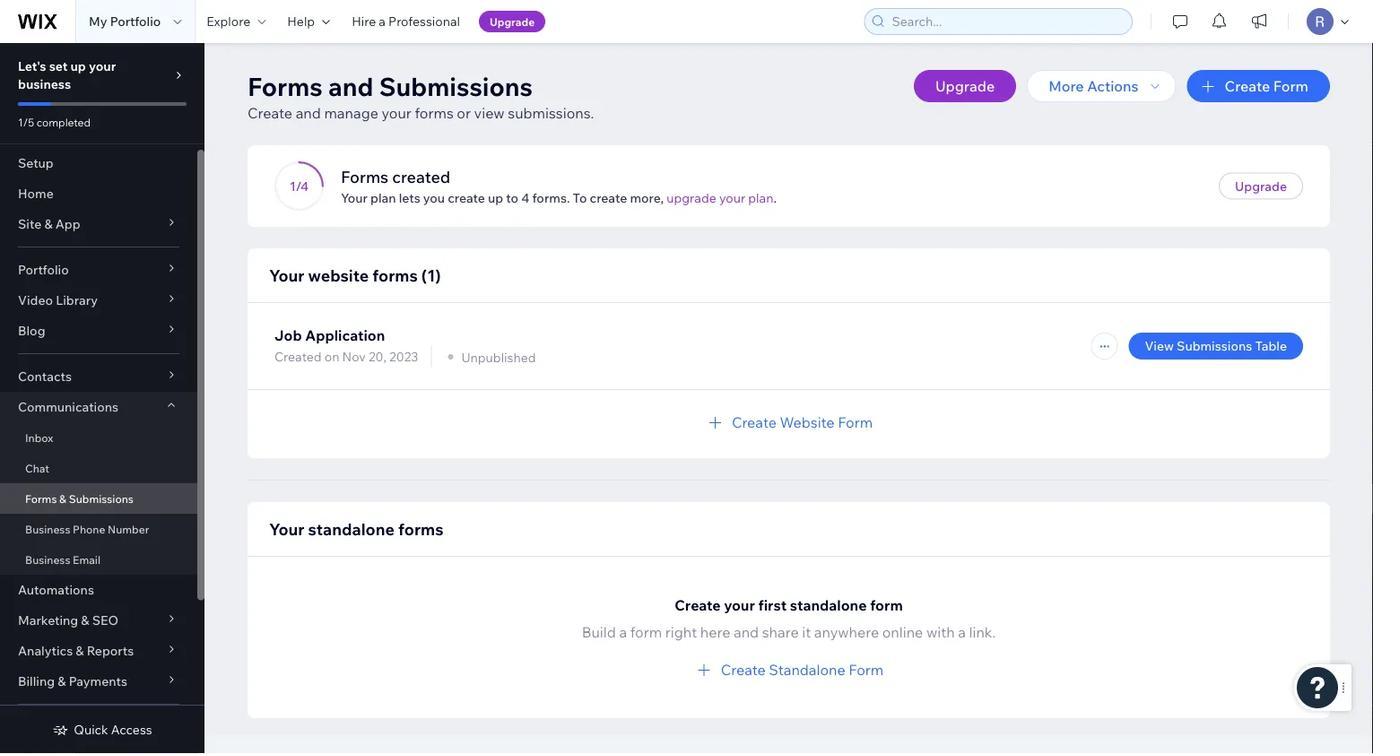 Task type: locate. For each thing, give the bounding box(es) containing it.
2 vertical spatial submissions
[[69, 492, 134, 505]]

1 business from the top
[[25, 522, 70, 536]]

job application
[[274, 326, 385, 344]]

marketing & seo
[[18, 613, 118, 628]]

1 horizontal spatial form
[[870, 596, 903, 614]]

0 vertical spatial your
[[341, 190, 368, 206]]

analytics & reports
[[18, 643, 134, 659]]

2 create from the left
[[590, 190, 627, 206]]

create inside button
[[732, 413, 777, 431]]

2 vertical spatial and
[[734, 623, 759, 641]]

1 vertical spatial upgrade
[[935, 77, 995, 95]]

1 horizontal spatial and
[[328, 70, 373, 102]]

1 vertical spatial forms
[[372, 265, 418, 285]]

portfolio up video
[[18, 262, 69, 278]]

let's
[[18, 58, 46, 74]]

analytics
[[18, 643, 73, 659]]

blog
[[18, 323, 45, 339]]

forms inside forms and submissions create and manage your forms or view submissions.
[[415, 104, 454, 122]]

and right 'here'
[[734, 623, 759, 641]]

1 vertical spatial your
[[269, 265, 305, 285]]

1 horizontal spatial forms
[[248, 70, 323, 102]]

create
[[1225, 77, 1270, 95], [248, 104, 292, 122], [732, 413, 777, 431], [675, 596, 721, 614], [721, 661, 766, 679]]

form inside button
[[838, 413, 873, 431]]

2 horizontal spatial submissions
[[1177, 338, 1252, 354]]

2 vertical spatial your
[[269, 519, 305, 539]]

up inside let's set up your business
[[70, 58, 86, 74]]

create right to
[[590, 190, 627, 206]]

2 vertical spatial form
[[849, 661, 884, 679]]

submissions inside sidebar element
[[69, 492, 134, 505]]

1 vertical spatial upgrade button
[[914, 70, 1016, 102]]

business inside business email link
[[25, 553, 70, 566]]

0 horizontal spatial a
[[379, 13, 386, 29]]

a left link.
[[958, 623, 966, 641]]

and up manage
[[328, 70, 373, 102]]

0 vertical spatial form
[[870, 596, 903, 614]]

2 vertical spatial forms
[[25, 492, 57, 505]]

forms left created
[[341, 166, 388, 187]]

more actions button
[[1027, 70, 1176, 102]]

build
[[582, 623, 616, 641]]

more
[[1049, 77, 1084, 95]]

& up business phone number
[[59, 492, 66, 505]]

0 vertical spatial business
[[25, 522, 70, 536]]

access
[[111, 722, 152, 738]]

1 horizontal spatial up
[[488, 190, 503, 206]]

your right upgrade
[[719, 190, 745, 206]]

0 horizontal spatial and
[[296, 104, 321, 122]]

1 vertical spatial business
[[25, 553, 70, 566]]

to
[[573, 190, 587, 206]]

submissions right view
[[1177, 338, 1252, 354]]

& left reports
[[76, 643, 84, 659]]

forms down 'chat' at the left of page
[[25, 492, 57, 505]]

create standalone form
[[721, 661, 884, 679]]

video library
[[18, 292, 98, 308]]

1 horizontal spatial submissions
[[379, 70, 533, 102]]

contacts button
[[0, 361, 197, 392]]

1 create from the left
[[448, 190, 485, 206]]

1 horizontal spatial create
[[590, 190, 627, 206]]

& right site
[[44, 216, 53, 232]]

communications button
[[0, 392, 197, 422]]

form for your website forms (1)
[[838, 413, 873, 431]]

right
[[665, 623, 697, 641]]

0 vertical spatial upgrade
[[490, 15, 535, 28]]

forms for your website forms (1)
[[372, 265, 418, 285]]

form up online at the bottom right of page
[[870, 596, 903, 614]]

1 horizontal spatial standalone
[[790, 596, 867, 614]]

2 horizontal spatial upgrade
[[1235, 178, 1287, 194]]

up right set
[[70, 58, 86, 74]]

0 vertical spatial forms
[[248, 70, 323, 102]]

your
[[89, 58, 116, 74], [382, 104, 412, 122], [719, 190, 745, 206], [724, 596, 755, 614]]

upgrade for upgrade button to the middle
[[935, 77, 995, 95]]

your inside 'forms created your plan lets you create up to 4 forms. to create more, upgrade your plan .'
[[719, 190, 745, 206]]

& for marketing
[[81, 613, 89, 628]]

quick
[[74, 722, 108, 738]]

portfolio
[[110, 13, 161, 29], [18, 262, 69, 278]]

completed
[[37, 115, 91, 129]]

app
[[55, 216, 80, 232]]

(1)
[[421, 265, 441, 285]]

0 vertical spatial upgrade button
[[479, 11, 545, 32]]

0 vertical spatial and
[[328, 70, 373, 102]]

create inside forms and submissions create and manage your forms or view submissions.
[[248, 104, 292, 122]]

& for billing
[[58, 674, 66, 689]]

1 horizontal spatial upgrade
[[935, 77, 995, 95]]

create right "you"
[[448, 190, 485, 206]]

your right manage
[[382, 104, 412, 122]]

a
[[379, 13, 386, 29], [619, 623, 627, 641], [958, 623, 966, 641]]

1/5 completed
[[18, 115, 91, 129]]

1 vertical spatial submissions
[[1177, 338, 1252, 354]]

2 vertical spatial forms
[[398, 519, 444, 539]]

& left seo
[[81, 613, 89, 628]]

0 vertical spatial standalone
[[308, 519, 395, 539]]

professional
[[388, 13, 460, 29]]

create for create standalone form
[[721, 661, 766, 679]]

let's set up your business
[[18, 58, 116, 92]]

actions
[[1087, 77, 1139, 95]]

upgrade
[[490, 15, 535, 28], [935, 77, 995, 95], [1235, 178, 1287, 194]]

1 vertical spatial up
[[488, 190, 503, 206]]

0 vertical spatial form
[[1273, 77, 1309, 95]]

chat link
[[0, 453, 197, 483]]

& for site
[[44, 216, 53, 232]]

forms inside forms and submissions create and manage your forms or view submissions.
[[248, 70, 323, 102]]

submissions down chat "link"
[[69, 492, 134, 505]]

manage
[[324, 104, 378, 122]]

a right build at the left bottom of the page
[[619, 623, 627, 641]]

0 horizontal spatial upgrade
[[490, 15, 535, 28]]

1 vertical spatial standalone
[[790, 596, 867, 614]]

& for analytics
[[76, 643, 84, 659]]

business
[[18, 76, 71, 92]]

automations link
[[0, 575, 197, 605]]

2 business from the top
[[25, 553, 70, 566]]

0 vertical spatial submissions
[[379, 70, 533, 102]]

1 vertical spatial forms
[[341, 166, 388, 187]]

created
[[274, 349, 322, 365]]

plan left lets
[[370, 190, 396, 206]]

0 vertical spatial forms
[[415, 104, 454, 122]]

2 horizontal spatial upgrade button
[[1219, 173, 1303, 200]]

submissions inside forms and submissions create and manage your forms or view submissions.
[[379, 70, 533, 102]]

business phone number link
[[0, 514, 197, 544]]

forms inside 'forms created your plan lets you create up to 4 forms. to create more, upgrade your plan .'
[[341, 166, 388, 187]]

1 vertical spatial form
[[838, 413, 873, 431]]

first
[[758, 596, 787, 614]]

submissions for &
[[69, 492, 134, 505]]

create
[[448, 190, 485, 206], [590, 190, 627, 206]]

home link
[[0, 178, 197, 209]]

sidebar element
[[0, 43, 204, 754]]

forms down help at left
[[248, 70, 323, 102]]

standalone inside create your first standalone form build a form right here and share it anywhere online with a link.
[[790, 596, 867, 614]]

create for create website form
[[732, 413, 777, 431]]

0 horizontal spatial form
[[630, 623, 662, 641]]

your right set
[[89, 58, 116, 74]]

2 vertical spatial upgrade
[[1235, 178, 1287, 194]]

billing
[[18, 674, 55, 689]]

&
[[44, 216, 53, 232], [59, 492, 66, 505], [81, 613, 89, 628], [76, 643, 84, 659], [58, 674, 66, 689]]

to
[[506, 190, 518, 206]]

2 horizontal spatial forms
[[341, 166, 388, 187]]

a right hire
[[379, 13, 386, 29]]

more actions
[[1049, 77, 1139, 95]]

up left to
[[488, 190, 503, 206]]

0 horizontal spatial create
[[448, 190, 485, 206]]

submissions
[[379, 70, 533, 102], [1177, 338, 1252, 354], [69, 492, 134, 505]]

or
[[457, 104, 471, 122]]

business up business email
[[25, 522, 70, 536]]

upgrade button
[[479, 11, 545, 32], [914, 70, 1016, 102], [1219, 173, 1303, 200]]

business up automations
[[25, 553, 70, 566]]

0 horizontal spatial submissions
[[69, 492, 134, 505]]

create standalone form button
[[694, 659, 884, 681]]

your left first
[[724, 596, 755, 614]]

reports
[[87, 643, 134, 659]]

business email link
[[0, 544, 197, 575]]

website
[[308, 265, 369, 285]]

1 horizontal spatial plan
[[748, 190, 773, 206]]

and
[[328, 70, 373, 102], [296, 104, 321, 122], [734, 623, 759, 641]]

0 horizontal spatial forms
[[25, 492, 57, 505]]

2 horizontal spatial and
[[734, 623, 759, 641]]

form left "right"
[[630, 623, 662, 641]]

standalone
[[308, 519, 395, 539], [790, 596, 867, 614]]

0 horizontal spatial plan
[[370, 190, 396, 206]]

portfolio right "my"
[[110, 13, 161, 29]]

form
[[870, 596, 903, 614], [630, 623, 662, 641]]

up
[[70, 58, 86, 74], [488, 190, 503, 206]]

unpublished
[[461, 349, 536, 365]]

0 vertical spatial portfolio
[[110, 13, 161, 29]]

and left manage
[[296, 104, 321, 122]]

1 horizontal spatial a
[[619, 623, 627, 641]]

business inside 'business phone number' link
[[25, 522, 70, 536]]

0 horizontal spatial portfolio
[[18, 262, 69, 278]]

forms
[[248, 70, 323, 102], [341, 166, 388, 187], [25, 492, 57, 505]]

anywhere
[[814, 623, 879, 641]]

table
[[1255, 338, 1287, 354]]

upgrade for bottom upgrade button
[[1235, 178, 1287, 194]]

0 vertical spatial up
[[70, 58, 86, 74]]

1 vertical spatial portfolio
[[18, 262, 69, 278]]

created
[[392, 166, 450, 187]]

create for create form
[[1225, 77, 1270, 95]]

forms for forms and submissions
[[248, 70, 323, 102]]

submissions up or
[[379, 70, 533, 102]]

& right the billing
[[58, 674, 66, 689]]

create inside create your first standalone form build a form right here and share it anywhere online with a link.
[[675, 596, 721, 614]]

forms & submissions link
[[0, 483, 197, 514]]

plan right upgrade
[[748, 190, 773, 206]]

0 horizontal spatial up
[[70, 58, 86, 74]]

1/5
[[18, 115, 34, 129]]



Task type: vqa. For each thing, say whether or not it's contained in the screenshot.
DSers
no



Task type: describe. For each thing, give the bounding box(es) containing it.
form for create your first standalone form
[[849, 661, 884, 679]]

marketing & seo button
[[0, 605, 197, 636]]

forms & submissions
[[25, 492, 134, 505]]

2 vertical spatial upgrade button
[[1219, 173, 1303, 200]]

business for business phone number
[[25, 522, 70, 536]]

submissions for and
[[379, 70, 533, 102]]

forms for forms created
[[341, 166, 388, 187]]

marketing
[[18, 613, 78, 628]]

forms created your plan lets you create up to 4 forms. to create more, upgrade your plan .
[[341, 166, 777, 206]]

business phone number
[[25, 522, 149, 536]]

lets
[[399, 190, 420, 206]]

view
[[474, 104, 505, 122]]

& for forms
[[59, 492, 66, 505]]

upgrade for left upgrade button
[[490, 15, 535, 28]]

link.
[[969, 623, 996, 641]]

forms for your standalone forms
[[398, 519, 444, 539]]

my portfolio
[[89, 13, 161, 29]]

nov
[[342, 349, 366, 365]]

hire a professional
[[352, 13, 460, 29]]

business email
[[25, 553, 100, 566]]

1 vertical spatial and
[[296, 104, 321, 122]]

submissions inside button
[[1177, 338, 1252, 354]]

your inside create your first standalone form build a form right here and share it anywhere online with a link.
[[724, 596, 755, 614]]

explore
[[207, 13, 250, 29]]

chat
[[25, 461, 49, 475]]

Search... field
[[887, 9, 1126, 34]]

1 horizontal spatial upgrade button
[[914, 70, 1016, 102]]

site
[[18, 216, 41, 232]]

view
[[1145, 338, 1174, 354]]

0 horizontal spatial standalone
[[308, 519, 395, 539]]

job
[[274, 326, 302, 344]]

view submissions table button
[[1129, 333, 1303, 360]]

your inside 'forms created your plan lets you create up to 4 forms. to create more, upgrade your plan .'
[[341, 190, 368, 206]]

you
[[423, 190, 445, 206]]

create website form button
[[705, 412, 873, 433]]

on
[[324, 349, 339, 365]]

quick access button
[[52, 722, 152, 738]]

create your first standalone form build a form right here and share it anywhere online with a link.
[[582, 596, 996, 641]]

communications
[[18, 399, 118, 415]]

help
[[287, 13, 315, 29]]

2 plan from the left
[[748, 190, 773, 206]]

with
[[926, 623, 955, 641]]

view submissions table
[[1145, 338, 1287, 354]]

1 horizontal spatial portfolio
[[110, 13, 161, 29]]

1 plan from the left
[[370, 190, 396, 206]]

standalone
[[769, 661, 846, 679]]

share
[[762, 623, 799, 641]]

0 horizontal spatial upgrade button
[[479, 11, 545, 32]]

your for standalone
[[269, 519, 305, 539]]

set
[[49, 58, 68, 74]]

your inside let's set up your business
[[89, 58, 116, 74]]

upgrade
[[667, 190, 716, 206]]

website
[[780, 413, 835, 431]]

created on nov 20, 2023
[[274, 349, 418, 365]]

portfolio inside popup button
[[18, 262, 69, 278]]

your for website
[[269, 265, 305, 285]]

your standalone forms
[[269, 519, 444, 539]]

1 vertical spatial form
[[630, 623, 662, 641]]

it
[[802, 623, 811, 641]]

quick access
[[74, 722, 152, 738]]

site & app button
[[0, 209, 197, 239]]

2 horizontal spatial a
[[958, 623, 966, 641]]

and inside create your first standalone form build a form right here and share it anywhere online with a link.
[[734, 623, 759, 641]]

more,
[[630, 190, 664, 206]]

setup link
[[0, 148, 197, 178]]

email
[[73, 553, 100, 566]]

seo
[[92, 613, 118, 628]]

phone
[[73, 522, 105, 536]]

here
[[700, 623, 730, 641]]

site & app
[[18, 216, 80, 232]]

number
[[108, 522, 149, 536]]

help button
[[276, 0, 341, 43]]

automations
[[18, 582, 94, 598]]

contacts
[[18, 369, 72, 384]]

inbox
[[25, 431, 53, 444]]

forms and submissions create and manage your forms or view submissions.
[[248, 70, 594, 122]]

forms inside sidebar element
[[25, 492, 57, 505]]

4
[[521, 190, 529, 206]]

hire a professional link
[[341, 0, 471, 43]]

forms.
[[532, 190, 570, 206]]

20,
[[369, 349, 387, 365]]

up inside 'forms created your plan lets you create up to 4 forms. to create more, upgrade your plan .'
[[488, 190, 503, 206]]

library
[[56, 292, 98, 308]]

2023
[[389, 349, 418, 365]]

billing & payments button
[[0, 666, 197, 697]]

business for business email
[[25, 553, 70, 566]]

analytics & reports button
[[0, 636, 197, 666]]

portfolio button
[[0, 255, 197, 285]]

your inside forms and submissions create and manage your forms or view submissions.
[[382, 104, 412, 122]]

upgrade your plan link
[[667, 190, 773, 206]]

1/4
[[290, 178, 309, 194]]

home
[[18, 186, 54, 201]]

submissions.
[[508, 104, 594, 122]]

create website form
[[732, 413, 873, 431]]

create form button
[[1187, 70, 1330, 102]]



